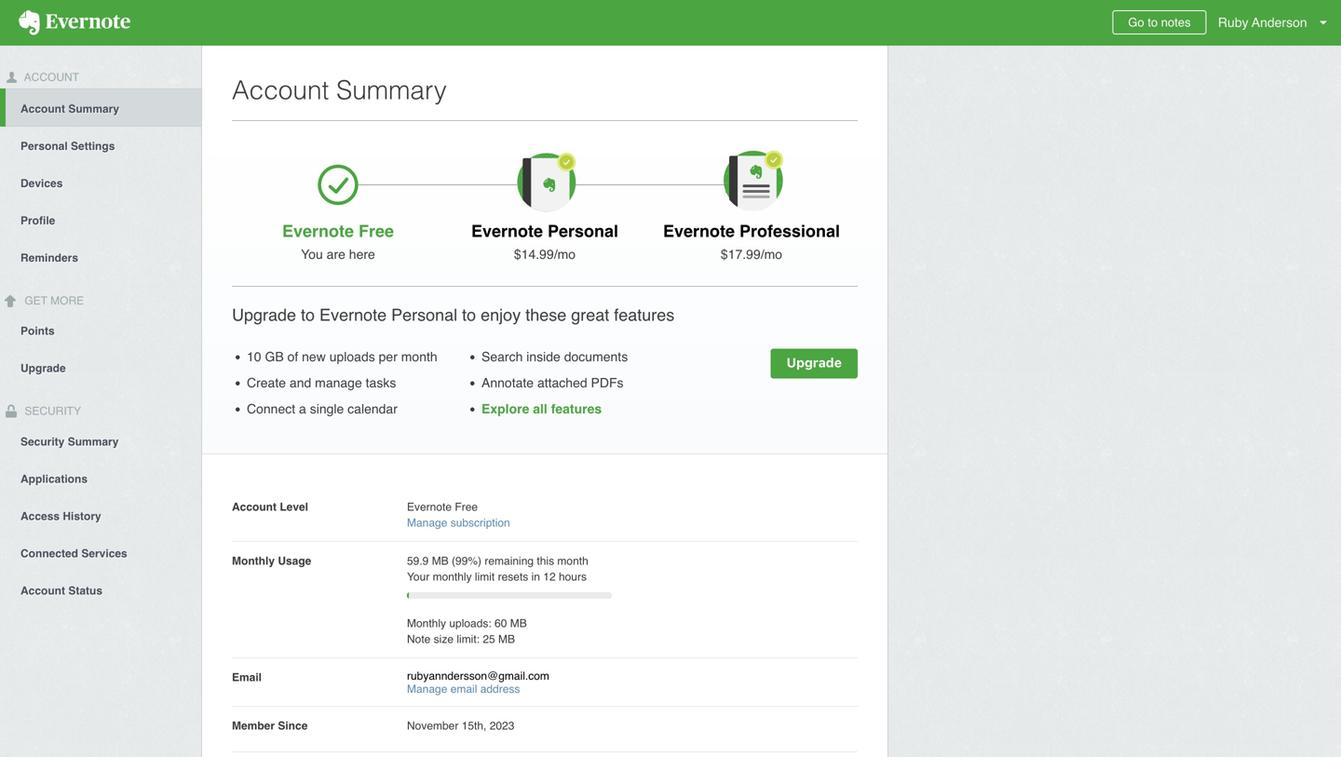Task type: locate. For each thing, give the bounding box(es) containing it.
2 manage from the top
[[407, 683, 447, 696]]

settings
[[71, 140, 115, 153]]

manage inside evernote free manage subscription
[[407, 516, 447, 529]]

1 vertical spatial month
[[557, 555, 588, 568]]

1 vertical spatial free
[[455, 501, 478, 514]]

evernote personal $14.99/ mo
[[471, 222, 618, 262]]

notes
[[1161, 15, 1191, 29]]

monthly for monthly uploads: 60 mb note size limit: 25 mb
[[407, 617, 446, 630]]

0 vertical spatial manage
[[407, 516, 447, 529]]

attached
[[537, 375, 587, 390]]

1 horizontal spatial to
[[462, 305, 476, 325]]

go to notes link
[[1112, 10, 1207, 34]]

$17.99/
[[721, 247, 764, 262]]

0 horizontal spatial month
[[401, 349, 437, 364]]

mo inside evernote personal $14.99/ mo
[[557, 247, 576, 262]]

2 mo from the left
[[764, 247, 782, 262]]

security
[[21, 405, 81, 418], [20, 435, 65, 448]]

summary inside account summary link
[[68, 102, 119, 115]]

go
[[1128, 15, 1144, 29]]

evernote inside evernote personal $14.99/ mo
[[471, 222, 543, 241]]

1 upgrade link from the left
[[771, 349, 858, 379]]

explore
[[481, 401, 529, 416]]

free for evernote free you are here
[[359, 222, 394, 241]]

0 horizontal spatial account summary
[[20, 102, 119, 115]]

1 vertical spatial security
[[20, 435, 65, 448]]

0 vertical spatial free
[[359, 222, 394, 241]]

evernote
[[282, 222, 354, 241], [471, 222, 543, 241], [663, 222, 735, 241], [319, 305, 387, 325], [407, 501, 452, 514]]

manage
[[407, 516, 447, 529], [407, 683, 447, 696]]

1 horizontal spatial free
[[455, 501, 478, 514]]

professional
[[739, 222, 840, 241]]

monthly uploads: 60 mb note size limit: 25 mb
[[407, 617, 527, 646]]

0 horizontal spatial monthly
[[232, 555, 275, 568]]

mb
[[432, 555, 449, 568], [510, 617, 527, 630], [498, 633, 515, 646]]

monthly inside monthly uploads: 60 mb note size limit: 25 mb
[[407, 617, 446, 630]]

features right great
[[614, 305, 675, 325]]

free up here in the top of the page
[[359, 222, 394, 241]]

0 vertical spatial mb
[[432, 555, 449, 568]]

summary inside security summary link
[[68, 435, 119, 448]]

manage left email
[[407, 683, 447, 696]]

0 horizontal spatial upgrade link
[[0, 349, 201, 386]]

to left enjoy
[[462, 305, 476, 325]]

mb up monthly
[[432, 555, 449, 568]]

evernote inside the evernote free you are here
[[282, 222, 354, 241]]

manage up "59.9" at the left
[[407, 516, 447, 529]]

per
[[379, 349, 398, 364]]

rubyanndersson@gmail.com manage email address
[[407, 670, 549, 696]]

month inside the 59.9 mb (99%) remaining this month your monthly limit resets in 12 hours
[[557, 555, 588, 568]]

of
[[287, 349, 298, 364]]

personal
[[20, 140, 68, 153], [548, 222, 618, 241], [391, 305, 457, 325]]

personal up $14.99/
[[548, 222, 618, 241]]

monthly for monthly usage
[[232, 555, 275, 568]]

0 vertical spatial monthly
[[232, 555, 275, 568]]

1 mo from the left
[[557, 247, 576, 262]]

evernote up $14.99/
[[471, 222, 543, 241]]

access history
[[20, 510, 101, 523]]

monthly up note
[[407, 617, 446, 630]]

connected services
[[20, 547, 127, 560]]

here
[[349, 247, 375, 262]]

1 horizontal spatial mo
[[764, 247, 782, 262]]

1 horizontal spatial monthly
[[407, 617, 446, 630]]

mb down 60
[[498, 633, 515, 646]]

mo up these
[[557, 247, 576, 262]]

create
[[247, 375, 286, 390]]

0 horizontal spatial to
[[301, 305, 315, 325]]

connected services link
[[0, 534, 201, 571]]

account summary
[[232, 75, 447, 105], [20, 102, 119, 115]]

personal up per
[[391, 305, 457, 325]]

2 vertical spatial mb
[[498, 633, 515, 646]]

reminders
[[20, 251, 78, 264]]

1 horizontal spatial upgrade link
[[771, 349, 858, 379]]

account
[[21, 71, 79, 84], [232, 75, 329, 105], [20, 102, 65, 115], [232, 501, 277, 514], [20, 584, 65, 597]]

2 horizontal spatial personal
[[548, 222, 618, 241]]

connect a single calendar
[[247, 401, 398, 416]]

59.9 mb (99%) remaining this month your monthly limit resets in 12 hours
[[407, 555, 588, 583]]

manage inside rubyanndersson@gmail.com manage email address
[[407, 683, 447, 696]]

new
[[302, 349, 326, 364]]

account level
[[232, 501, 308, 514]]

search
[[481, 349, 523, 364]]

manage
[[315, 375, 362, 390]]

month right per
[[401, 349, 437, 364]]

1 horizontal spatial features
[[614, 305, 675, 325]]

evernote up manage subscription link at bottom
[[407, 501, 452, 514]]

features
[[614, 305, 675, 325], [551, 401, 602, 416]]

1 vertical spatial personal
[[548, 222, 618, 241]]

and
[[290, 375, 311, 390]]

security summary link
[[0, 422, 201, 459]]

2 upgrade link from the left
[[0, 349, 201, 386]]

0 vertical spatial security
[[21, 405, 81, 418]]

to for notes
[[1148, 15, 1158, 29]]

ruby anderson
[[1218, 15, 1307, 30]]

all
[[533, 401, 547, 416]]

free inside the evernote free you are here
[[359, 222, 394, 241]]

0 vertical spatial month
[[401, 349, 437, 364]]

2 vertical spatial personal
[[391, 305, 457, 325]]

free up manage subscription link at bottom
[[455, 501, 478, 514]]

security for security
[[21, 405, 81, 418]]

0 horizontal spatial free
[[359, 222, 394, 241]]

reminders link
[[0, 238, 201, 275]]

free
[[359, 222, 394, 241], [455, 501, 478, 514]]

usage
[[278, 555, 311, 568]]

1 vertical spatial manage
[[407, 683, 447, 696]]

upgrade link
[[771, 349, 858, 379], [0, 349, 201, 386]]

remaining
[[485, 555, 534, 568]]

uploads
[[329, 349, 375, 364]]

mo down professional
[[764, 247, 782, 262]]

1 manage from the top
[[407, 516, 447, 529]]

month up hours
[[557, 555, 588, 568]]

address
[[480, 683, 520, 696]]

access
[[20, 510, 60, 523]]

0 vertical spatial features
[[614, 305, 675, 325]]

limit
[[475, 570, 495, 583]]

this
[[537, 555, 554, 568]]

a
[[299, 401, 306, 416]]

0 horizontal spatial mo
[[557, 247, 576, 262]]

features down attached
[[551, 401, 602, 416]]

go to notes
[[1128, 15, 1191, 29]]

monthly left usage
[[232, 555, 275, 568]]

member since
[[232, 719, 308, 732]]

november 15th, 2023
[[407, 719, 514, 732]]

monthly
[[433, 570, 472, 583]]

security up 'security summary'
[[21, 405, 81, 418]]

mb right 60
[[510, 617, 527, 630]]

pdfs
[[591, 375, 624, 390]]

history
[[63, 510, 101, 523]]

to
[[1148, 15, 1158, 29], [301, 305, 315, 325], [462, 305, 476, 325]]

0 vertical spatial personal
[[20, 140, 68, 153]]

to up new
[[301, 305, 315, 325]]

great
[[571, 305, 609, 325]]

evernote inside evernote professional $17.99/ mo
[[663, 222, 735, 241]]

to right the go in the right top of the page
[[1148, 15, 1158, 29]]

personal up devices
[[20, 140, 68, 153]]

single
[[310, 401, 344, 416]]

size
[[434, 633, 454, 646]]

personal inside evernote personal $14.99/ mo
[[548, 222, 618, 241]]

evernote up $17.99/
[[663, 222, 735, 241]]

59.9
[[407, 555, 429, 568]]

upgrade
[[232, 305, 296, 325], [787, 355, 842, 370], [20, 362, 66, 375]]

$14.99/
[[514, 247, 557, 262]]

free inside evernote free manage subscription
[[455, 501, 478, 514]]

10
[[247, 349, 261, 364]]

security up applications
[[20, 435, 65, 448]]

evernote up you on the top
[[282, 222, 354, 241]]

mo for professional
[[764, 247, 782, 262]]

uploads:
[[449, 617, 491, 630]]

evernote professional $17.99/ mo
[[663, 222, 840, 262]]

1 horizontal spatial month
[[557, 555, 588, 568]]

mo inside evernote professional $17.99/ mo
[[764, 247, 782, 262]]

limit:
[[457, 633, 480, 646]]

2 horizontal spatial to
[[1148, 15, 1158, 29]]

account summary link
[[6, 88, 201, 126]]

1 vertical spatial monthly
[[407, 617, 446, 630]]

0 horizontal spatial features
[[551, 401, 602, 416]]

in
[[531, 570, 540, 583]]



Task type: describe. For each thing, give the bounding box(es) containing it.
rubyanndersson@gmail.com
[[407, 670, 549, 683]]

(99%)
[[452, 555, 482, 568]]

resets
[[498, 570, 528, 583]]

annotate
[[481, 375, 534, 390]]

account status link
[[0, 571, 201, 608]]

1 vertical spatial features
[[551, 401, 602, 416]]

since
[[278, 719, 308, 732]]

devices
[[20, 177, 63, 190]]

profile link
[[0, 201, 201, 238]]

email
[[450, 683, 477, 696]]

2023
[[490, 719, 514, 732]]

member
[[232, 719, 275, 732]]

1 horizontal spatial upgrade
[[232, 305, 296, 325]]

calendar
[[348, 401, 398, 416]]

evernote free manage subscription
[[407, 501, 510, 529]]

0 horizontal spatial upgrade
[[20, 362, 66, 375]]

evernote for evernote professional
[[663, 222, 735, 241]]

evernote image
[[0, 10, 149, 35]]

annotate attached pdfs
[[481, 375, 624, 390]]

tasks
[[366, 375, 396, 390]]

15th,
[[462, 719, 486, 732]]

to for evernote
[[301, 305, 315, 325]]

get
[[25, 294, 47, 307]]

personal settings
[[20, 140, 115, 153]]

evernote for evernote personal
[[471, 222, 543, 241]]

more
[[50, 294, 84, 307]]

free for evernote free manage subscription
[[455, 501, 478, 514]]

0 horizontal spatial personal
[[20, 140, 68, 153]]

evernote link
[[0, 0, 149, 46]]

mo for personal
[[557, 247, 576, 262]]

your
[[407, 570, 430, 583]]

evernote for evernote free
[[282, 222, 354, 241]]

manage subscription link
[[407, 516, 510, 529]]

security for security summary
[[20, 435, 65, 448]]

ruby anderson link
[[1213, 0, 1341, 46]]

profile
[[20, 214, 55, 227]]

get more
[[21, 294, 84, 307]]

1 horizontal spatial account summary
[[232, 75, 447, 105]]

personal settings link
[[0, 126, 201, 164]]

mb inside the 59.9 mb (99%) remaining this month your monthly limit resets in 12 hours
[[432, 555, 449, 568]]

2 horizontal spatial upgrade
[[787, 355, 842, 370]]

10 gb of new uploads per month
[[247, 349, 437, 364]]

evernote free you are here
[[282, 222, 394, 262]]

applications link
[[0, 459, 201, 497]]

monthly usage
[[232, 555, 311, 568]]

account status
[[20, 584, 102, 597]]

60
[[495, 617, 507, 630]]

evernote inside evernote free manage subscription
[[407, 501, 452, 514]]

level
[[280, 501, 308, 514]]

november
[[407, 719, 459, 732]]

manage email address link
[[407, 683, 520, 696]]

upgrade to evernote personal to enjoy these great features
[[232, 305, 675, 325]]

are
[[327, 247, 345, 262]]

anderson
[[1252, 15, 1307, 30]]

documents
[[564, 349, 628, 364]]

you
[[301, 247, 323, 262]]

security summary
[[20, 435, 119, 448]]

services
[[81, 547, 127, 560]]

these
[[525, 305, 566, 325]]

summary for account summary link
[[68, 102, 119, 115]]

evernote up uploads
[[319, 305, 387, 325]]

explore all features
[[481, 401, 602, 416]]

summary for security summary link
[[68, 435, 119, 448]]

create and manage tasks
[[247, 375, 396, 390]]

explore all features link
[[481, 401, 602, 416]]

hours
[[559, 570, 587, 583]]

note
[[407, 633, 431, 646]]

1 vertical spatial mb
[[510, 617, 527, 630]]

search inside documents
[[481, 349, 628, 364]]

subscription
[[450, 516, 510, 529]]

access history link
[[0, 497, 201, 534]]

inside
[[526, 349, 560, 364]]

points link
[[0, 312, 201, 349]]

1 horizontal spatial personal
[[391, 305, 457, 325]]

12
[[543, 570, 556, 583]]

connected
[[20, 547, 78, 560]]

points
[[20, 325, 55, 338]]

25
[[483, 633, 495, 646]]

enjoy
[[481, 305, 521, 325]]

status
[[68, 584, 102, 597]]

gb
[[265, 349, 284, 364]]

ruby
[[1218, 15, 1248, 30]]

devices link
[[0, 164, 201, 201]]

applications
[[20, 473, 88, 486]]



Task type: vqa. For each thing, say whether or not it's contained in the screenshot.
tab
no



